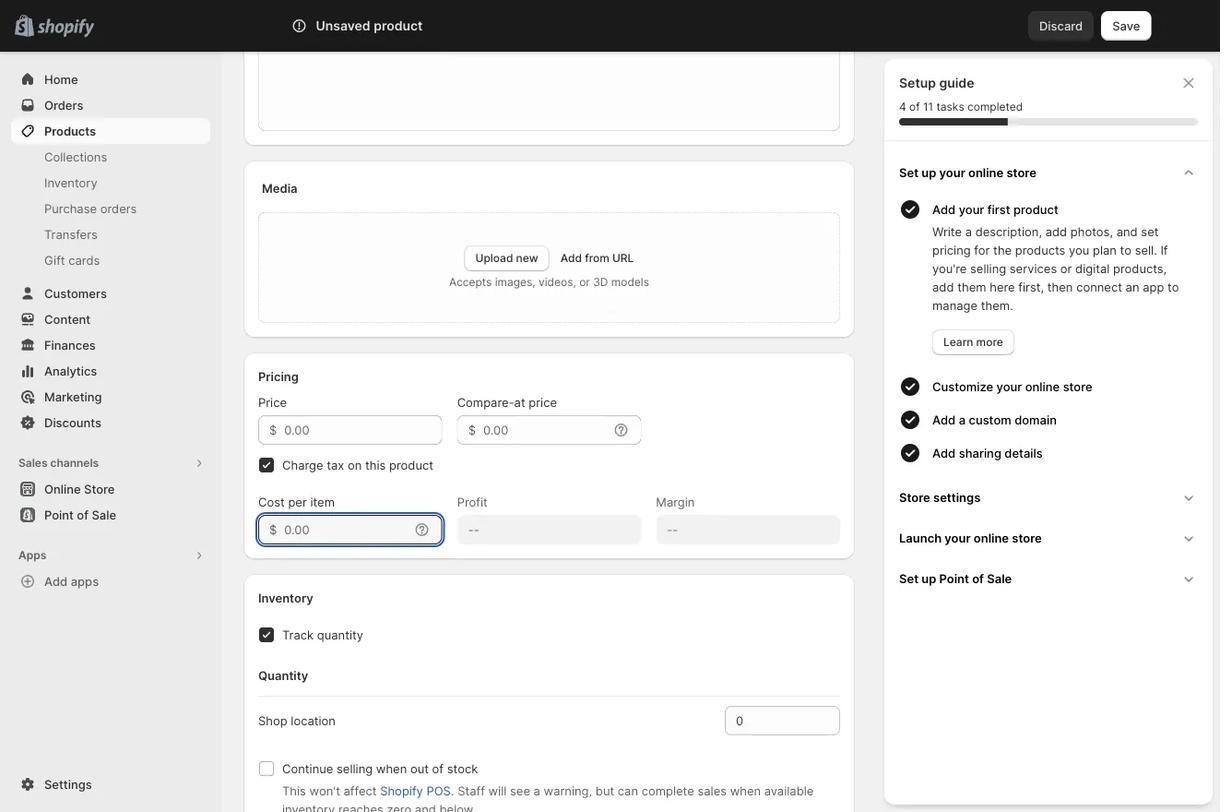 Task type: vqa. For each thing, say whether or not it's contained in the screenshot.
'STAFF'
yes



Task type: describe. For each thing, give the bounding box(es) containing it.
from
[[585, 251, 610, 265]]

set for set up point of sale
[[900, 571, 919, 585]]

customize your online store
[[933, 379, 1093, 394]]

discard button
[[1029, 11, 1095, 41]]

launch your online store
[[900, 531, 1042, 545]]

see
[[510, 783, 531, 798]]

orders
[[44, 98, 83, 112]]

purchase
[[44, 201, 97, 215]]

search button
[[343, 11, 878, 41]]

shopify
[[380, 783, 423, 798]]

models
[[612, 275, 650, 289]]

set for set up your online store
[[900, 165, 919, 179]]

pricing
[[933, 243, 971, 257]]

online store
[[44, 482, 115, 496]]

media
[[262, 181, 298, 195]]

purchase orders link
[[11, 196, 210, 221]]

first,
[[1019, 280, 1045, 294]]

. staff will see a warning, but can complete sales when available inventory reaches zero and below.
[[282, 783, 814, 812]]

price
[[258, 395, 287, 409]]

plan
[[1093, 243, 1117, 257]]

add apps
[[44, 574, 99, 588]]

inventory
[[282, 802, 335, 812]]

channels
[[50, 456, 99, 470]]

track quantity
[[282, 627, 364, 642]]

set up point of sale button
[[892, 558, 1206, 599]]

you're
[[933, 261, 967, 275]]

1 horizontal spatial add
[[1046, 224, 1068, 239]]

guide
[[940, 75, 975, 91]]

online store link
[[11, 476, 210, 502]]

sell.
[[1136, 243, 1158, 257]]

add your first product button
[[933, 193, 1206, 222]]

online for launch your online store
[[974, 531, 1010, 545]]

4 of 11 tasks completed
[[900, 100, 1024, 113]]

up for your
[[922, 165, 937, 179]]

products,
[[1114, 261, 1168, 275]]

$ for compare-at price
[[468, 423, 476, 437]]

$ for price
[[269, 423, 277, 437]]

tax
[[327, 458, 344, 472]]

content
[[44, 312, 91, 326]]

add a custom domain
[[933, 412, 1057, 427]]

apps button
[[11, 543, 210, 568]]

your for add your first product
[[959, 202, 985, 216]]

them.
[[982, 298, 1014, 312]]

11
[[924, 100, 934, 113]]

$ for cost per item
[[269, 522, 277, 537]]

shopify pos link
[[380, 783, 451, 798]]

images,
[[495, 275, 536, 289]]

photos,
[[1071, 224, 1114, 239]]

item
[[310, 495, 335, 509]]

unsaved product
[[316, 18, 423, 34]]

gift cards
[[44, 253, 100, 267]]

sales channels button
[[11, 450, 210, 476]]

finances link
[[11, 332, 210, 358]]

discounts
[[44, 415, 101, 430]]

shop location
[[258, 713, 336, 728]]

search
[[373, 18, 412, 33]]

staff
[[458, 783, 485, 798]]

up for point
[[922, 571, 937, 585]]

0 horizontal spatial add
[[933, 280, 955, 294]]

available
[[765, 783, 814, 798]]

quantity
[[317, 627, 364, 642]]

add apps button
[[11, 568, 210, 594]]

an
[[1126, 280, 1140, 294]]

sales
[[698, 783, 727, 798]]

upload new
[[476, 251, 539, 265]]

Price text field
[[284, 415, 443, 445]]

finances
[[44, 338, 96, 352]]

at
[[515, 395, 526, 409]]

a inside the . staff will see a warning, but can complete sales when available inventory reaches zero and below.
[[534, 783, 541, 798]]

app
[[1143, 280, 1165, 294]]

price
[[529, 395, 557, 409]]

gift
[[44, 253, 65, 267]]

complete
[[642, 783, 695, 798]]

add your first product
[[933, 202, 1059, 216]]

for
[[975, 243, 990, 257]]

digital
[[1076, 261, 1110, 275]]

0 horizontal spatial when
[[376, 761, 407, 776]]

1 horizontal spatial to
[[1168, 280, 1180, 294]]

quantity
[[258, 668, 308, 682]]

of inside button
[[77, 508, 89, 522]]

product inside add your first product button
[[1014, 202, 1059, 216]]

collections
[[44, 149, 107, 164]]

0 vertical spatial online
[[969, 165, 1004, 179]]

settings
[[44, 777, 92, 791]]

transfers
[[44, 227, 98, 241]]

sale inside button
[[92, 508, 116, 522]]

affect
[[344, 783, 377, 798]]

connect
[[1077, 280, 1123, 294]]

completed
[[968, 100, 1024, 113]]

zero
[[387, 802, 412, 812]]

your for customize your online store
[[997, 379, 1023, 394]]

you
[[1069, 243, 1090, 257]]

then
[[1048, 280, 1074, 294]]

point inside button
[[940, 571, 970, 585]]

add for add sharing details
[[933, 446, 956, 460]]

home link
[[11, 66, 210, 92]]

shop
[[258, 713, 288, 728]]

the
[[994, 243, 1012, 257]]

selling inside write a description, add photos, and set pricing for the products you plan to sell. if you're selling services or digital products, add them here first, then connect an app to manage them.
[[971, 261, 1007, 275]]

sales
[[18, 456, 48, 470]]

store inside 'setup guide' dialog
[[900, 490, 931, 504]]

add your first product element
[[896, 222, 1206, 355]]

add for add your first product
[[933, 202, 956, 216]]

out
[[411, 761, 429, 776]]

gift cards link
[[11, 247, 210, 273]]

inventory link
[[11, 170, 210, 196]]

home
[[44, 72, 78, 86]]

or inside write a description, add photos, and set pricing for the products you plan to sell. if you're selling services or digital products, add them here first, then connect an app to manage them.
[[1061, 261, 1073, 275]]

apps
[[18, 549, 46, 562]]

a for write
[[966, 224, 973, 239]]



Task type: locate. For each thing, give the bounding box(es) containing it.
tasks
[[937, 100, 965, 113]]

or left '3d'
[[580, 275, 590, 289]]

2 set from the top
[[900, 571, 919, 585]]

0 horizontal spatial point
[[44, 508, 74, 522]]

accepts
[[449, 275, 492, 289]]

when
[[376, 761, 407, 776], [731, 783, 761, 798]]

settings
[[934, 490, 981, 504]]

1 vertical spatial when
[[731, 783, 761, 798]]

Cost per item text field
[[284, 515, 409, 544]]

per
[[288, 495, 307, 509]]

1 vertical spatial add
[[933, 280, 955, 294]]

when up shopify
[[376, 761, 407, 776]]

0 horizontal spatial store
[[84, 482, 115, 496]]

store up add a custom domain 'button'
[[1064, 379, 1093, 394]]

margin
[[656, 495, 695, 509]]

0 vertical spatial set
[[900, 165, 919, 179]]

setup guide dialog
[[885, 59, 1213, 805]]

point of sale button
[[0, 502, 221, 528]]

None number field
[[725, 706, 813, 735]]

setup guide
[[900, 75, 975, 91]]

this
[[365, 458, 386, 472]]

2 vertical spatial product
[[389, 458, 434, 472]]

profit
[[457, 495, 488, 509]]

Profit text field
[[457, 515, 642, 544]]

add for add apps
[[44, 574, 68, 588]]

upload
[[476, 251, 513, 265]]

and inside write a description, add photos, and set pricing for the products you plan to sell. if you're selling services or digital products, add them here first, then connect an app to manage them.
[[1117, 224, 1138, 239]]

2 vertical spatial a
[[534, 783, 541, 798]]

up up write
[[922, 165, 937, 179]]

selling up affect
[[337, 761, 373, 776]]

0 vertical spatial inventory
[[44, 175, 97, 190]]

upload new button
[[465, 245, 550, 271]]

your inside "button"
[[997, 379, 1023, 394]]

up down launch at the right bottom of page
[[922, 571, 937, 585]]

store up launch at the right bottom of page
[[900, 490, 931, 504]]

store settings button
[[892, 477, 1206, 518]]

content link
[[11, 306, 210, 332]]

sale down launch your online store
[[988, 571, 1012, 585]]

this won't affect shopify pos
[[282, 783, 451, 798]]

0 vertical spatial product
[[374, 18, 423, 34]]

3d
[[593, 275, 609, 289]]

product right this
[[389, 458, 434, 472]]

0 vertical spatial point
[[44, 508, 74, 522]]

set
[[900, 165, 919, 179], [900, 571, 919, 585]]

1 vertical spatial online
[[1026, 379, 1060, 394]]

online
[[44, 482, 81, 496]]

store inside "button"
[[1064, 379, 1093, 394]]

your left "first"
[[959, 202, 985, 216]]

0 vertical spatial a
[[966, 224, 973, 239]]

store up "first"
[[1007, 165, 1037, 179]]

online up domain at the right
[[1026, 379, 1060, 394]]

of down launch your online store
[[973, 571, 985, 585]]

1 horizontal spatial sale
[[988, 571, 1012, 585]]

1 horizontal spatial or
[[1061, 261, 1073, 275]]

to right app
[[1168, 280, 1180, 294]]

1 horizontal spatial selling
[[971, 261, 1007, 275]]

set down launch at the right bottom of page
[[900, 571, 919, 585]]

a inside 'button'
[[959, 412, 966, 427]]

point inside button
[[44, 508, 74, 522]]

1 vertical spatial inventory
[[258, 591, 314, 605]]

store for launch your online store
[[1012, 531, 1042, 545]]

a right see
[[534, 783, 541, 798]]

1 vertical spatial sale
[[988, 571, 1012, 585]]

product right unsaved
[[374, 18, 423, 34]]

$ down the price
[[269, 423, 277, 437]]

when inside the . staff will see a warning, but can complete sales when available inventory reaches zero and below.
[[731, 783, 761, 798]]

0 vertical spatial add
[[1046, 224, 1068, 239]]

0 horizontal spatial to
[[1121, 243, 1132, 257]]

1 up from the top
[[922, 165, 937, 179]]

set up your online store
[[900, 165, 1037, 179]]

store for customize your online store
[[1064, 379, 1093, 394]]

discard
[[1040, 18, 1084, 33]]

add down the customize
[[933, 412, 956, 427]]

add sharing details
[[933, 446, 1043, 460]]

customize
[[933, 379, 994, 394]]

add down you're
[[933, 280, 955, 294]]

unsaved
[[316, 18, 371, 34]]

Margin text field
[[656, 515, 841, 544]]

and inside the . staff will see a warning, but can complete sales when available inventory reaches zero and below.
[[415, 802, 436, 812]]

a for add
[[959, 412, 966, 427]]

set down the 4
[[900, 165, 919, 179]]

0 vertical spatial to
[[1121, 243, 1132, 257]]

sale inside button
[[988, 571, 1012, 585]]

1 vertical spatial set
[[900, 571, 919, 585]]

to left sell. at the top right of page
[[1121, 243, 1132, 257]]

description,
[[976, 224, 1043, 239]]

online inside "button"
[[1026, 379, 1060, 394]]

point of sale link
[[11, 502, 210, 528]]

add left sharing
[[933, 446, 956, 460]]

location
[[291, 713, 336, 728]]

online up add your first product
[[969, 165, 1004, 179]]

and down shopify pos link
[[415, 802, 436, 812]]

and left 'set'
[[1117, 224, 1138, 239]]

0 horizontal spatial or
[[580, 275, 590, 289]]

or up then at the top right of page
[[1061, 261, 1073, 275]]

a right write
[[966, 224, 973, 239]]

$ down cost
[[269, 522, 277, 537]]

add left apps
[[44, 574, 68, 588]]

0 vertical spatial and
[[1117, 224, 1138, 239]]

1 horizontal spatial when
[[731, 783, 761, 798]]

reaches
[[339, 802, 384, 812]]

marketing link
[[11, 384, 210, 410]]

your right launch at the right bottom of page
[[945, 531, 971, 545]]

transfers link
[[11, 221, 210, 247]]

0 horizontal spatial and
[[415, 802, 436, 812]]

1 vertical spatial to
[[1168, 280, 1180, 294]]

apps
[[71, 574, 99, 588]]

1 vertical spatial selling
[[337, 761, 373, 776]]

more
[[977, 335, 1004, 349]]

add inside 'button'
[[933, 412, 956, 427]]

inventory up purchase
[[44, 175, 97, 190]]

this
[[282, 783, 306, 798]]

services
[[1010, 261, 1058, 275]]

product up description,
[[1014, 202, 1059, 216]]

cost per item
[[258, 495, 335, 509]]

1 vertical spatial up
[[922, 571, 937, 585]]

sale down online store link
[[92, 508, 116, 522]]

a left custom
[[959, 412, 966, 427]]

shopify image
[[37, 19, 94, 37]]

add for add a custom domain
[[933, 412, 956, 427]]

of
[[910, 100, 921, 113], [77, 508, 89, 522], [973, 571, 985, 585], [432, 761, 444, 776]]

set
[[1142, 224, 1159, 239]]

new
[[516, 251, 539, 265]]

1 vertical spatial a
[[959, 412, 966, 427]]

of right out
[[432, 761, 444, 776]]

compare-
[[457, 395, 515, 409]]

a
[[966, 224, 973, 239], [959, 412, 966, 427], [534, 783, 541, 798]]

orders
[[100, 201, 137, 215]]

continue selling when out of stock
[[282, 761, 478, 776]]

1 vertical spatial and
[[415, 802, 436, 812]]

Compare-at price text field
[[483, 415, 608, 445]]

0 vertical spatial selling
[[971, 261, 1007, 275]]

0 vertical spatial when
[[376, 761, 407, 776]]

up
[[922, 165, 937, 179], [922, 571, 937, 585]]

2 up from the top
[[922, 571, 937, 585]]

sale
[[92, 508, 116, 522], [988, 571, 1012, 585]]

analytics
[[44, 364, 97, 378]]

1 vertical spatial product
[[1014, 202, 1059, 216]]

1 horizontal spatial and
[[1117, 224, 1138, 239]]

your up add your first product
[[940, 165, 966, 179]]

2 vertical spatial store
[[1012, 531, 1042, 545]]

$ down compare-
[[468, 423, 476, 437]]

your for launch your online store
[[945, 531, 971, 545]]

sales channels
[[18, 456, 99, 470]]

products
[[1016, 243, 1066, 257]]

and
[[1117, 224, 1138, 239], [415, 802, 436, 812]]

won't
[[310, 783, 340, 798]]

add
[[933, 202, 956, 216], [561, 251, 582, 265], [933, 412, 956, 427], [933, 446, 956, 460], [44, 574, 68, 588]]

manage
[[933, 298, 978, 312]]

selling
[[971, 261, 1007, 275], [337, 761, 373, 776]]

add up products
[[1046, 224, 1068, 239]]

online down settings
[[974, 531, 1010, 545]]

0 vertical spatial store
[[1007, 165, 1037, 179]]

store down the 'sales channels' button
[[84, 482, 115, 496]]

add left from
[[561, 251, 582, 265]]

add from url button
[[561, 251, 634, 265]]

a inside write a description, add photos, and set pricing for the products you plan to sell. if you're selling services or digital products, add them here first, then connect an app to manage them.
[[966, 224, 973, 239]]

add from url
[[561, 251, 634, 265]]

customers
[[44, 286, 107, 300]]

point down launch your online store
[[940, 571, 970, 585]]

cost
[[258, 495, 285, 509]]

0 horizontal spatial inventory
[[44, 175, 97, 190]]

of down online store
[[77, 508, 89, 522]]

analytics link
[[11, 358, 210, 384]]

0 vertical spatial up
[[922, 165, 937, 179]]

online for customize your online store
[[1026, 379, 1060, 394]]

selling down for
[[971, 261, 1007, 275]]

set up point of sale
[[900, 571, 1012, 585]]

point down online
[[44, 508, 74, 522]]

your up add a custom domain
[[997, 379, 1023, 394]]

write a description, add photos, and set pricing for the products you plan to sell. if you're selling services or digital products, add them here first, then connect an app to manage them.
[[933, 224, 1180, 312]]

on
[[348, 458, 362, 472]]

0 vertical spatial sale
[[92, 508, 116, 522]]

1 set from the top
[[900, 165, 919, 179]]

of right the 4
[[910, 100, 921, 113]]

1 horizontal spatial point
[[940, 571, 970, 585]]

when right sales
[[731, 783, 761, 798]]

continue
[[282, 761, 333, 776]]

cards
[[69, 253, 100, 267]]

pos
[[427, 783, 451, 798]]

add for add from url
[[561, 251, 582, 265]]

orders link
[[11, 92, 210, 118]]

store down store settings button
[[1012, 531, 1042, 545]]

1 horizontal spatial store
[[900, 490, 931, 504]]

of inside button
[[973, 571, 985, 585]]

0 horizontal spatial sale
[[92, 508, 116, 522]]

1 vertical spatial point
[[940, 571, 970, 585]]

2 vertical spatial online
[[974, 531, 1010, 545]]

1 vertical spatial store
[[1064, 379, 1093, 394]]

add up write
[[933, 202, 956, 216]]

purchase orders
[[44, 201, 137, 215]]

inventory up track
[[258, 591, 314, 605]]

0 horizontal spatial selling
[[337, 761, 373, 776]]

1 horizontal spatial inventory
[[258, 591, 314, 605]]



